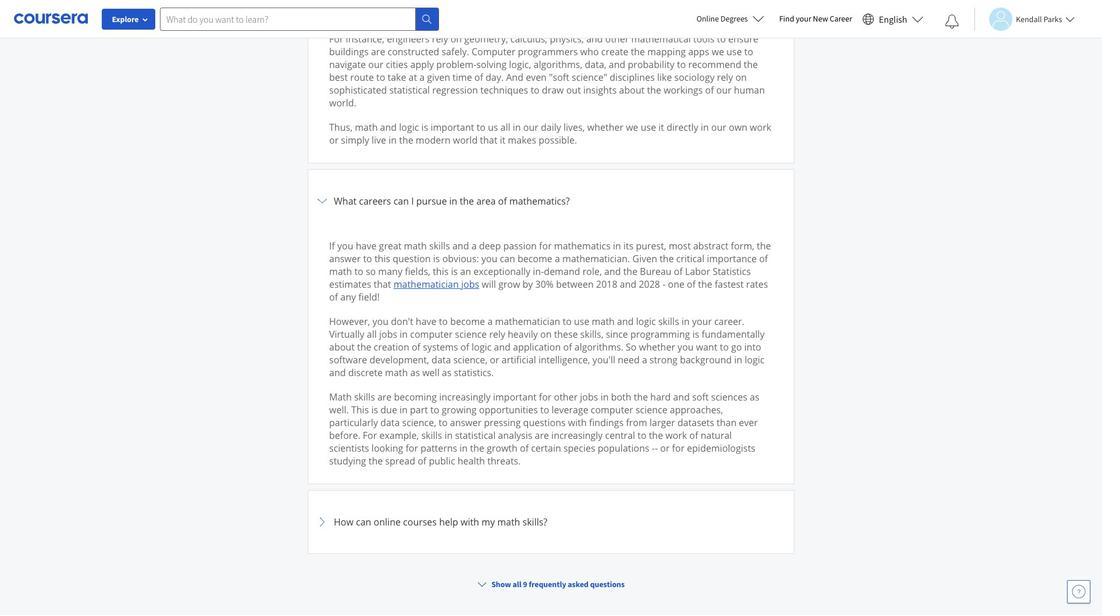 Task type: locate. For each thing, give the bounding box(es) containing it.
grow
[[498, 278, 520, 291]]

1 horizontal spatial about
[[619, 84, 645, 97]]

and left application
[[494, 341, 511, 354]]

importance
[[707, 252, 757, 265]]

1 horizontal spatial solving
[[477, 58, 507, 71]]

as inside "math skills are becoming increasingly important for other jobs in both the hard and soft sciences as well. this is due in part to growing opportunities to leverage computer science approaches, particularly data science, to answer pressing questions with findings from larger datasets than ever before. for example, skills in statistical analysis are increasingly central to the work of natural scientists looking for patterns in the growth of certain species populations -- or for epidemiologists studying the spread of public health threats."
[[750, 391, 760, 404]]

0 vertical spatial abstract
[[513, 0, 548, 8]]

logic right live
[[399, 121, 419, 134]]

0 horizontal spatial as
[[410, 366, 420, 379]]

all left 9 at left bottom
[[513, 579, 522, 590]]

other inside "math skills are becoming increasingly important for other jobs in both the hard and soft sciences as well. this is due in part to growing opportunities to leverage computer science approaches, particularly data science, to answer pressing questions with findings from larger datasets than ever before. for example, skills in statistical analysis are increasingly central to the work of natural scientists looking for patterns in the growth of certain species populations -- or for epidemiologists studying the spread of public health threats."
[[554, 391, 578, 404]]

of left natural
[[690, 429, 698, 442]]

0 horizontal spatial other
[[554, 391, 578, 404]]

or inside "math skills are becoming increasingly important for other jobs in both the hard and soft sciences as well. this is due in part to growing opportunities to leverage computer science approaches, particularly data science, to answer pressing questions with findings from larger datasets than ever before. for example, skills in statistical analysis are increasingly central to the work of natural scientists looking for patterns in the growth of certain species populations -- or for epidemiologists studying the spread of public health threats."
[[660, 442, 670, 455]]

to right central
[[638, 429, 647, 442]]

for inside for instance, engineers rely on geometry, calculus, physics, and other mathematical tools to ensure buildings are constructed safely. computer programmers who create the mapping apps we use to navigate our cities apply problem-solving logic,  algorithms, data, and probability to recommend the best route to take at a given time of day. and even "soft science" disciplines like sociology rely on sophisticated statistical regression techniques to draw out insights about the workings of our human world.
[[329, 33, 343, 45]]

for right 'before.'
[[363, 429, 377, 442]]

and right 2018
[[620, 278, 637, 291]]

however, you don't have to become a mathematician to use math and logic skills in your career. virtually all jobs in computer science rely heavily on these skills, since programming is fundamentally about the creation of systems of logic and application of algorithms. so whether you want to go into software development, data science, or artificial intelligence, you'll need a strong background in logic and discrete math as well as statistics.
[[329, 315, 765, 379]]

with right numbers
[[638, 0, 656, 8]]

None search field
[[160, 7, 439, 31]]

chevron right image inside how can online courses help with my math skills? dropdown button
[[315, 515, 329, 529]]

are inside for instance, engineers rely on geometry, calculus, physics, and other mathematical tools to ensure buildings are constructed safely. computer programmers who create the mapping apps we use to navigate our cities apply problem-solving logic,  algorithms, data, and probability to recommend the best route to take at a given time of day. and even "soft science" disciplines like sociology rely on sophisticated statistical regression techniques to draw out insights about the workings of our human world.
[[371, 45, 385, 58]]

online
[[697, 13, 719, 24]]

a
[[420, 71, 425, 84], [472, 240, 477, 252], [555, 252, 560, 265], [488, 315, 493, 328], [642, 354, 647, 366]]

2 horizontal spatial as
[[750, 391, 760, 404]]

0 horizontal spatial all
[[367, 328, 377, 341]]

problem-
[[436, 58, 477, 71]]

and inside will grow by 30% between 2018 and 2028 - one of the fastest rates of any field!
[[620, 278, 637, 291]]

your up want
[[692, 315, 712, 328]]

2 horizontal spatial science
[[636, 404, 668, 416]]

given
[[633, 252, 657, 265]]

data up looking
[[380, 416, 400, 429]]

important inside 'thus, math and logic is important to us all in our daily lives, whether we use it directly in our own work or simply live in the modern world that it makes possible.'
[[431, 121, 474, 134]]

0 horizontal spatial it
[[500, 134, 506, 147]]

1 horizontal spatial work
[[750, 121, 772, 134]]

0 horizontal spatial data
[[380, 416, 400, 429]]

the right from
[[649, 429, 663, 442]]

for down larger
[[672, 442, 685, 455]]

are right this
[[377, 391, 392, 404]]

with
[[638, 0, 656, 8], [568, 416, 587, 429], [461, 516, 479, 529]]

1 horizontal spatial increasingly
[[552, 429, 603, 442]]

and left soft
[[673, 391, 690, 404]]

science right both
[[636, 404, 668, 416]]

logic inside 'thus, math and logic is important to us all in our daily lives, whether we use it directly in our own work or simply live in the modern world that it makes possible.'
[[399, 121, 419, 134]]

0 vertical spatial or
[[329, 134, 339, 147]]

1 vertical spatial for
[[363, 429, 377, 442]]

0 horizontal spatial answer
[[329, 252, 361, 265]]

0 horizontal spatial your
[[692, 315, 712, 328]]

statistical
[[389, 84, 430, 97], [455, 429, 496, 442]]

0 vertical spatial science
[[551, 0, 582, 8]]

directly
[[667, 121, 699, 134]]

abstract
[[513, 0, 548, 8], [693, 240, 729, 252]]

science up statistics.
[[455, 328, 487, 341]]

fundamental
[[358, 8, 414, 21]]

1 horizontal spatial as
[[442, 366, 452, 379]]

all inside 'thus, math and logic is important to us all in our daily lives, whether we use it directly in our own work or simply live in the modern world that it makes possible.'
[[501, 121, 510, 134]]

data left statistics.
[[432, 354, 451, 366]]

0 vertical spatial other
[[605, 33, 629, 45]]

most
[[669, 240, 691, 252]]

on inside however, you don't have to become a mathematician to use math and logic skills in your career. virtually all jobs in computer science rely heavily on these skills, since programming is fundamentally about the creation of systems of logic and application of algorithms. so whether you want to go into software development, data science, or artificial intelligence, you'll need a strong background in logic and discrete math as well as statistics.
[[540, 328, 552, 341]]

draw
[[542, 84, 564, 97]]

chevron right image left what
[[315, 194, 329, 208]]

0 vertical spatial all
[[501, 121, 510, 134]]

important
[[431, 121, 474, 134], [493, 391, 537, 404]]

will grow by 30% between 2018 and 2028 - one of the fastest rates of any field!
[[329, 278, 768, 304]]

live
[[372, 134, 386, 147]]

1 vertical spatial use
[[641, 121, 656, 134]]

list item containing what careers can i pursue in the area of mathematics?
[[308, 169, 795, 491]]

0 horizontal spatial work
[[666, 429, 687, 442]]

mathematician jobs
[[394, 278, 479, 291]]

rely left heavily
[[489, 328, 505, 341]]

important inside "math skills are becoming increasingly important for other jobs in both the hard and soft sciences as well. this is due in part to growing opportunities to leverage computer science approaches, particularly data science, to answer pressing questions with findings from larger datasets than ever before. for example, skills in statistical analysis are increasingly central to the work of natural scientists looking for patterns in the growth of certain species populations -- or for epidemiologists studying the spread of public health threats."
[[493, 391, 537, 404]]

0 horizontal spatial have
[[356, 240, 377, 252]]

are right analysis
[[535, 429, 549, 442]]

1 horizontal spatial your
[[796, 13, 812, 24]]

the inside 'thus, math and logic is important to us all in our daily lives, whether we use it directly in our own work or simply live in the modern world that it makes possible.'
[[399, 134, 413, 147]]

datasets
[[678, 416, 714, 429]]

ensure
[[728, 33, 759, 45]]

science, right well
[[453, 354, 488, 366]]

than
[[717, 416, 737, 429]]

become up by
[[518, 252, 553, 265]]

and right simply
[[380, 121, 397, 134]]

2 vertical spatial use
[[574, 315, 590, 328]]

1 vertical spatial solving
[[477, 58, 507, 71]]

collapsed list
[[308, 0, 795, 615]]

your
[[796, 13, 812, 24], [692, 315, 712, 328]]

kendall
[[1016, 14, 1042, 24]]

1 vertical spatial on
[[736, 71, 747, 84]]

and inside 'thus, math and logic is important to us all in our daily lives, whether we use it directly in our own work or simply live in the modern world that it makes possible.'
[[380, 121, 397, 134]]

you left don't
[[373, 315, 389, 328]]

to left so
[[354, 265, 363, 278]]

disciplines
[[610, 71, 655, 84]]

abstract up 'calculus,'
[[513, 0, 548, 8]]

2 horizontal spatial rely
[[717, 71, 733, 84]]

a right the "at"
[[420, 71, 425, 84]]

it right us
[[500, 134, 506, 147]]

threats.
[[487, 455, 521, 468]]

science
[[551, 0, 582, 8], [455, 328, 487, 341], [636, 404, 668, 416]]

0 vertical spatial can
[[394, 195, 409, 208]]

1 horizontal spatial or
[[490, 354, 499, 366]]

1 vertical spatial about
[[329, 341, 355, 354]]

logic left combines
[[429, 0, 449, 8]]

critical
[[676, 252, 705, 265]]

whether inside 'thus, math and logic is important to us all in our daily lives, whether we use it directly in our own work or simply live in the modern world that it makes possible.'
[[587, 121, 624, 134]]

0 horizontal spatial can
[[356, 516, 371, 529]]

have left great
[[356, 240, 377, 252]]

problems.
[[500, 8, 544, 21]]

1 horizontal spatial data
[[432, 354, 451, 366]]

use inside however, you don't have to become a mathematician to use math and logic skills in your career. virtually all jobs in computer science rely heavily on these skills, since programming is fundamentally about the creation of systems of logic and application of algorithms. so whether you want to go into software development, data science, or artificial intelligence, you'll need a strong background in logic and discrete math as well as statistics.
[[574, 315, 590, 328]]

the left modern
[[399, 134, 413, 147]]

the inside the study of math and logic combines the abstract science of numbers with quantitative reasoning that is fundamental in solving concrete problems.
[[496, 0, 511, 8]]

1 list item from the top
[[308, 0, 795, 170]]

1 vertical spatial work
[[666, 429, 687, 442]]

development,
[[370, 354, 429, 366]]

list item
[[308, 0, 795, 170], [308, 169, 795, 491], [308, 560, 795, 615]]

0 vertical spatial data
[[432, 354, 451, 366]]

1 vertical spatial can
[[500, 252, 515, 265]]

1 horizontal spatial answer
[[450, 416, 482, 429]]

is right the
[[349, 8, 356, 21]]

and up math on the left bottom of the page
[[329, 366, 346, 379]]

your right 'find'
[[796, 13, 812, 24]]

1 horizontal spatial that
[[374, 278, 391, 291]]

all inside however, you don't have to become a mathematician to use math and logic skills in your career. virtually all jobs in computer science rely heavily on these skills, since programming is fundamentally about the creation of systems of logic and application of algorithms. so whether you want to go into software development, data science, or artificial intelligence, you'll need a strong background in logic and discrete math as well as statistics.
[[367, 328, 377, 341]]

i
[[411, 195, 414, 208]]

in-
[[533, 265, 544, 278]]

on down ensure
[[736, 71, 747, 84]]

to up "patterns"
[[439, 416, 448, 429]]

1 horizontal spatial other
[[605, 33, 629, 45]]

1 horizontal spatial important
[[493, 391, 537, 404]]

math inside 'thus, math and logic is important to us all in our daily lives, whether we use it directly in our own work or simply live in the modern world that it makes possible.'
[[355, 121, 378, 134]]

the left 2028
[[623, 265, 638, 278]]

2 vertical spatial are
[[535, 429, 549, 442]]

is inside "math skills are becoming increasingly important for other jobs in both the hard and soft sciences as well. this is due in part to growing opportunities to leverage computer science approaches, particularly data science, to answer pressing questions with findings from larger datasets than ever before. for example, skills in statistical analysis are increasingly central to the work of natural scientists looking for patterns in the growth of certain species populations -- or for epidemiologists studying the spread of public health threats."
[[371, 404, 378, 416]]

or down larger
[[660, 442, 670, 455]]

find your new career
[[779, 13, 852, 24]]

we inside for instance, engineers rely on geometry, calculus, physics, and other mathematical tools to ensure buildings are constructed safely. computer programmers who create the mapping apps we use to navigate our cities apply problem-solving logic,  algorithms, data, and probability to recommend the best route to take at a given time of day. and even "soft science" disciplines like sociology rely on sophisticated statistical regression techniques to draw out insights about the workings of our human world.
[[712, 45, 724, 58]]

0 vertical spatial rely
[[432, 33, 448, 45]]

math down creation
[[385, 366, 408, 379]]

central
[[605, 429, 635, 442]]

that right 'world'
[[480, 134, 498, 147]]

important for for
[[493, 391, 537, 404]]

about down however,
[[329, 341, 355, 354]]

1 horizontal spatial rely
[[489, 328, 505, 341]]

2 horizontal spatial use
[[727, 45, 742, 58]]

all right virtually
[[367, 328, 377, 341]]

into
[[744, 341, 761, 354]]

0 vertical spatial use
[[727, 45, 742, 58]]

in left the its
[[613, 240, 621, 252]]

0 vertical spatial computer
[[410, 328, 453, 341]]

0 horizontal spatial use
[[574, 315, 590, 328]]

our left daily
[[523, 121, 539, 134]]

like
[[657, 71, 672, 84]]

chevron right image inside what careers can i pursue in the area of mathematics? dropdown button
[[315, 194, 329, 208]]

0 vertical spatial answer
[[329, 252, 361, 265]]

is left due
[[371, 404, 378, 416]]

1 horizontal spatial with
[[568, 416, 587, 429]]

the right create
[[631, 45, 645, 58]]

mathematician up application
[[495, 315, 560, 328]]

this left 'question'
[[375, 252, 390, 265]]

0 horizontal spatial that
[[329, 8, 347, 21]]

is right fields,
[[433, 252, 440, 265]]

of left numbers
[[585, 0, 594, 8]]

1 horizontal spatial science,
[[453, 354, 488, 366]]

us
[[488, 121, 498, 134]]

0 vertical spatial work
[[750, 121, 772, 134]]

1 vertical spatial answer
[[450, 416, 482, 429]]

1 horizontal spatial abstract
[[693, 240, 729, 252]]

skills,
[[580, 328, 604, 341]]

role,
[[583, 265, 602, 278]]

will
[[482, 278, 496, 291]]

work right own
[[750, 121, 772, 134]]

work inside 'thus, math and logic is important to us all in our daily lives, whether we use it directly in our own work or simply live in the modern world that it makes possible.'
[[750, 121, 772, 134]]

use inside for instance, engineers rely on geometry, calculus, physics, and other mathematical tools to ensure buildings are constructed safely. computer programmers who create the mapping apps we use to navigate our cities apply problem-solving logic,  algorithms, data, and probability to recommend the best route to take at a given time of day. and even "soft science" disciplines like sociology rely on sophisticated statistical regression techniques to draw out insights about the workings of our human world.
[[727, 45, 742, 58]]

2 vertical spatial or
[[660, 442, 670, 455]]

other right who
[[605, 33, 629, 45]]

you right if
[[337, 240, 353, 252]]

1 horizontal spatial whether
[[639, 341, 675, 354]]

the inside will grow by 30% between 2018 and 2028 - one of the fastest rates of any field!
[[698, 278, 712, 291]]

1 horizontal spatial can
[[394, 195, 409, 208]]

solving inside the study of math and logic combines the abstract science of numbers with quantitative reasoning that is fundamental in solving concrete problems.
[[427, 8, 457, 21]]

1 chevron right image from the top
[[315, 194, 329, 208]]

use left "directly"
[[641, 121, 656, 134]]

buildings
[[329, 45, 369, 58]]

1 horizontal spatial for
[[363, 429, 377, 442]]

mapping
[[648, 45, 686, 58]]

tools
[[693, 33, 715, 45]]

mathematician inside however, you don't have to become a mathematician to use math and logic skills in your career. virtually all jobs in computer science rely heavily on these skills, since programming is fundamentally about the creation of systems of logic and application of algorithms. so whether you want to go into software development, data science, or artificial intelligence, you'll need a strong background in logic and discrete math as well as statistics.
[[495, 315, 560, 328]]

1 vertical spatial computer
[[591, 404, 633, 416]]

a left heavily
[[488, 315, 493, 328]]

math right thus,
[[355, 121, 378, 134]]

the inside dropdown button
[[460, 195, 474, 208]]

1 vertical spatial rely
[[717, 71, 733, 84]]

logic inside the study of math and logic combines the abstract science of numbers with quantitative reasoning that is fundamental in solving concrete problems.
[[429, 0, 449, 8]]

increasingly
[[439, 391, 491, 404], [552, 429, 603, 442]]

abstract inside the if you have great math skills and a deep passion for mathematics in its purest, most abstract form, the answer to this question is obvious: you can become a mathematician. given the critical importance of math to so many fields, this is an exceptionally in-demand role, and the bureau of labor statistics estimates that
[[693, 240, 729, 252]]

other
[[605, 33, 629, 45], [554, 391, 578, 404]]

2 horizontal spatial or
[[660, 442, 670, 455]]

rely up problem-
[[432, 33, 448, 45]]

in up engineers
[[417, 8, 425, 21]]

geometry,
[[464, 33, 508, 45]]

in right "directly"
[[701, 121, 709, 134]]

1 horizontal spatial statistical
[[455, 429, 496, 442]]

have right don't
[[416, 315, 437, 328]]

take
[[388, 71, 406, 84]]

2 list item from the top
[[308, 169, 795, 491]]

1 vertical spatial that
[[480, 134, 498, 147]]

english button
[[858, 0, 928, 38]]

1 vertical spatial become
[[450, 315, 485, 328]]

my
[[482, 516, 495, 529]]

in down one
[[682, 315, 690, 328]]

2 chevron right image from the top
[[315, 515, 329, 529]]

rely left human
[[717, 71, 733, 84]]

0 horizontal spatial solving
[[427, 8, 457, 21]]

skills inside however, you don't have to become a mathematician to use math and logic skills in your career. virtually all jobs in computer science rely heavily on these skills, since programming is fundamentally about the creation of systems of logic and application of algorithms. so whether you want to go into software development, data science, or artificial intelligence, you'll need a strong background in logic and discrete math as well as statistics.
[[658, 315, 679, 328]]

2 vertical spatial can
[[356, 516, 371, 529]]

how can online courses help with my math skills? list item
[[308, 490, 795, 554]]

bureau
[[640, 265, 672, 278]]

sociology
[[674, 71, 715, 84]]

purest,
[[636, 240, 667, 252]]

1 horizontal spatial jobs
[[461, 278, 479, 291]]

1 vertical spatial whether
[[639, 341, 675, 354]]

as left well
[[410, 366, 420, 379]]

0 vertical spatial for
[[329, 33, 343, 45]]

1 vertical spatial questions
[[590, 579, 625, 590]]

2 vertical spatial on
[[540, 328, 552, 341]]

online degrees
[[697, 13, 748, 24]]

background
[[680, 354, 732, 366]]

epidemiologists
[[687, 442, 756, 455]]

can up "grow" on the top left of the page
[[500, 252, 515, 265]]

2 vertical spatial that
[[374, 278, 391, 291]]

scientists
[[329, 442, 369, 455]]

mathematics?
[[509, 195, 570, 208]]

frequently
[[529, 579, 566, 590]]

0 vertical spatial become
[[518, 252, 553, 265]]

is inside the study of math and logic combines the abstract science of numbers with quantitative reasoning that is fundamental in solving concrete problems.
[[349, 8, 356, 21]]

work inside "math skills are becoming increasingly important for other jobs in both the hard and soft sciences as well. this is due in part to growing opportunities to leverage computer science approaches, particularly data science, to answer pressing questions with findings from larger datasets than ever before. for example, skills in statistical analysis are increasingly central to the work of natural scientists looking for patterns in the growth of certain species populations -- or for epidemiologists studying the spread of public health threats."
[[666, 429, 687, 442]]

1 vertical spatial abstract
[[693, 240, 729, 252]]

area
[[476, 195, 496, 208]]

systems
[[423, 341, 458, 354]]

passion
[[503, 240, 537, 252]]

what careers can i pursue in the area of mathematics? button
[[315, 177, 787, 226]]

combines
[[452, 0, 494, 8]]

chevron right image
[[315, 194, 329, 208], [315, 515, 329, 529]]

1 vertical spatial all
[[367, 328, 377, 341]]

that inside the study of math and logic combines the abstract science of numbers with quantitative reasoning that is fundamental in solving concrete problems.
[[329, 8, 347, 21]]

mathematician
[[394, 278, 459, 291], [495, 315, 560, 328]]

1 horizontal spatial we
[[712, 45, 724, 58]]

with left my
[[461, 516, 479, 529]]

1 vertical spatial your
[[692, 315, 712, 328]]

quantitative
[[659, 0, 711, 8]]

solving down geometry,
[[477, 58, 507, 71]]

estimates
[[329, 278, 371, 291]]

in right pursue
[[449, 195, 457, 208]]

0 horizontal spatial abstract
[[513, 0, 548, 8]]

use up algorithms.
[[574, 315, 590, 328]]

at
[[409, 71, 417, 84]]

this
[[375, 252, 390, 265], [433, 265, 449, 278]]

cities
[[386, 58, 408, 71]]

2 horizontal spatial with
[[638, 0, 656, 8]]

questions inside "math skills are becoming increasingly important for other jobs in both the hard and soft sciences as well. this is due in part to growing opportunities to leverage computer science approaches, particularly data science, to answer pressing questions with findings from larger datasets than ever before. for example, skills in statistical analysis are increasingly central to the work of natural scientists looking for patterns in the growth of certain species populations -- or for epidemiologists studying the spread of public health threats."
[[523, 416, 566, 429]]

science up "physics,"
[[551, 0, 582, 8]]

1 horizontal spatial all
[[501, 121, 510, 134]]

or inside 'thus, math and logic is important to us all in our daily lives, whether we use it directly in our own work or simply live in the modern world that it makes possible.'
[[329, 134, 339, 147]]

even
[[526, 71, 547, 84]]

you up will
[[481, 252, 497, 265]]

0 vertical spatial questions
[[523, 416, 566, 429]]

answer up estimates
[[329, 252, 361, 265]]

0 horizontal spatial important
[[431, 121, 474, 134]]

of right "study"
[[374, 0, 383, 8]]

mathematics
[[554, 240, 611, 252]]

about right "insights"
[[619, 84, 645, 97]]

What do you want to learn? text field
[[160, 7, 416, 31]]

1 horizontal spatial have
[[416, 315, 437, 328]]

0 horizontal spatial computer
[[410, 328, 453, 341]]

approaches,
[[670, 404, 723, 416]]

statistical inside "math skills are becoming increasingly important for other jobs in both the hard and soft sciences as well. this is due in part to growing opportunities to leverage computer science approaches, particularly data science, to answer pressing questions with findings from larger datasets than ever before. for example, skills in statistical analysis are increasingly central to the work of natural scientists looking for patterns in the growth of certain species populations -- or for epidemiologists studying the spread of public health threats."
[[455, 429, 496, 442]]

on left these
[[540, 328, 552, 341]]

chevron right image for what
[[315, 194, 329, 208]]

answer inside "math skills are becoming increasingly important for other jobs in both the hard and soft sciences as well. this is due in part to growing opportunities to leverage computer science approaches, particularly data science, to answer pressing questions with findings from larger datasets than ever before. for example, skills in statistical analysis are increasingly central to the work of natural scientists looking for patterns in the growth of certain species populations -- or for epidemiologists studying the spread of public health threats."
[[450, 416, 482, 429]]

1 horizontal spatial on
[[540, 328, 552, 341]]

in inside dropdown button
[[449, 195, 457, 208]]

field!
[[358, 291, 380, 304]]

as right well
[[442, 366, 452, 379]]

1 horizontal spatial computer
[[591, 404, 633, 416]]

math inside the study of math and logic combines the abstract science of numbers with quantitative reasoning that is fundamental in solving concrete problems.
[[385, 0, 408, 8]]

what careers can i pursue in the area of mathematics?
[[334, 195, 570, 208]]

0 horizontal spatial or
[[329, 134, 339, 147]]

for up navigate
[[329, 33, 343, 45]]

for right passion
[[539, 240, 552, 252]]

statistical inside for instance, engineers rely on geometry, calculus, physics, and other mathematical tools to ensure buildings are constructed safely. computer programmers who create the mapping apps we use to navigate our cities apply problem-solving logic,  algorithms, data, and probability to recommend the best route to take at a given time of day. and even "soft science" disciplines like sociology rely on sophisticated statistical regression techniques to draw out insights about the workings of our human world.
[[389, 84, 430, 97]]

0 horizontal spatial for
[[329, 33, 343, 45]]

2 horizontal spatial can
[[500, 252, 515, 265]]

answer
[[329, 252, 361, 265], [450, 416, 482, 429]]

0 vertical spatial mathematician
[[394, 278, 459, 291]]

questions right asked
[[590, 579, 625, 590]]

3 list item from the top
[[308, 560, 795, 615]]

jobs
[[461, 278, 479, 291], [379, 328, 397, 341], [580, 391, 598, 404]]

use right tools
[[727, 45, 742, 58]]

the left the area
[[460, 195, 474, 208]]

2 horizontal spatial on
[[736, 71, 747, 84]]

this right fields,
[[433, 265, 449, 278]]

any
[[340, 291, 356, 304]]

0 horizontal spatial science
[[455, 328, 487, 341]]

sciences
[[711, 391, 748, 404]]

demand
[[544, 265, 580, 278]]

jobs inside however, you don't have to become a mathematician to use math and logic skills in your career. virtually all jobs in computer science rely heavily on these skills, since programming is fundamentally about the creation of systems of logic and application of algorithms. so whether you want to go into software development, data science, or artificial intelligence, you'll need a strong background in logic and discrete math as well as statistics.
[[379, 328, 397, 341]]

data
[[432, 354, 451, 366], [380, 416, 400, 429]]

jobs left will
[[461, 278, 479, 291]]

0 vertical spatial whether
[[587, 121, 624, 134]]

daily
[[541, 121, 561, 134]]

1 horizontal spatial mathematician
[[495, 315, 560, 328]]

0 horizontal spatial on
[[451, 33, 462, 45]]

to left take
[[376, 71, 385, 84]]

intelligence,
[[539, 354, 590, 366]]

1 vertical spatial data
[[380, 416, 400, 429]]

we right apps
[[712, 45, 724, 58]]

soft
[[692, 391, 709, 404]]



Task type: describe. For each thing, give the bounding box(es) containing it.
have inside the if you have great math skills and a deep passion for mathematics in its purest, most abstract form, the answer to this question is obvious: you can become a mathematician. given the critical importance of math to so many fields, this is an exceptionally in-demand role, and the bureau of labor statistics estimates that
[[356, 240, 377, 252]]

certain
[[531, 442, 561, 455]]

given
[[427, 71, 450, 84]]

to up systems
[[439, 315, 448, 328]]

of left skills,
[[563, 341, 572, 354]]

looking
[[372, 442, 403, 455]]

in left both
[[601, 391, 609, 404]]

data inside "math skills are becoming increasingly important for other jobs in both the hard and soft sciences as well. this is due in part to growing opportunities to leverage computer science approaches, particularly data science, to answer pressing questions with findings from larger datasets than ever before. for example, skills in statistical analysis are increasingly central to the work of natural scientists looking for patterns in the growth of certain species populations -- or for epidemiologists studying the spread of public health threats."
[[380, 416, 400, 429]]

skills inside the if you have great math skills and a deep passion for mathematics in its purest, most abstract form, the answer to this question is obvious: you can become a mathematician. given the critical importance of math to so many fields, this is an exceptionally in-demand role, and the bureau of labor statistics estimates that
[[429, 240, 450, 252]]

study
[[348, 0, 372, 8]]

want
[[696, 341, 718, 354]]

online
[[374, 516, 401, 529]]

and right role,
[[604, 265, 621, 278]]

your inside however, you don't have to become a mathematician to use math and logic skills in your career. virtually all jobs in computer science rely heavily on these skills, since programming is fundamentally about the creation of systems of logic and application of algorithms. so whether you want to go into software development, data science, or artificial intelligence, you'll need a strong background in logic and discrete math as well as statistics.
[[692, 315, 712, 328]]

logic up so
[[636, 315, 656, 328]]

in up development,
[[400, 328, 408, 341]]

0 vertical spatial on
[[451, 33, 462, 45]]

sophisticated
[[329, 84, 387, 97]]

our left own
[[711, 121, 727, 134]]

to left draw
[[531, 84, 540, 97]]

and inside "math skills are becoming increasingly important for other jobs in both the hard and soft sciences as well. this is due in part to growing opportunities to leverage computer science approaches, particularly data science, to answer pressing questions with findings from larger datasets than ever before. for example, skills in statistical analysis are increasingly central to the work of natural scientists looking for patterns in the growth of certain species populations -- or for epidemiologists studying the spread of public health threats."
[[673, 391, 690, 404]]

is left an
[[451, 265, 458, 278]]

math up algorithms.
[[592, 315, 615, 328]]

list item containing the study of math and logic combines the abstract science of numbers with quantitative reasoning that is fundamental in solving concrete problems.
[[308, 0, 795, 170]]

species
[[564, 442, 595, 455]]

studying
[[329, 455, 366, 468]]

become inside the if you have great math skills and a deep passion for mathematics in its purest, most abstract form, the answer to this question is obvious: you can become a mathematician. given the critical importance of math to so many fields, this is an exceptionally in-demand role, and the bureau of labor statistics estimates that
[[518, 252, 553, 265]]

mathematician.
[[563, 252, 630, 265]]

software
[[329, 354, 367, 366]]

for right looking
[[406, 442, 418, 455]]

of left systems
[[412, 341, 421, 354]]

we inside 'thus, math and logic is important to us all in our daily lives, whether we use it directly in our own work or simply live in the modern world that it makes possible.'
[[626, 121, 638, 134]]

the left growth
[[470, 442, 484, 455]]

of right systems
[[461, 341, 469, 354]]

in right "patterns"
[[460, 442, 468, 455]]

the right given
[[660, 252, 674, 265]]

these
[[554, 328, 578, 341]]

skills right math on the left bottom of the page
[[354, 391, 375, 404]]

data inside however, you don't have to become a mathematician to use math and logic skills in your career. virtually all jobs in computer science rely heavily on these skills, since programming is fundamentally about the creation of systems of logic and application of algorithms. so whether you want to go into software development, data science, or artificial intelligence, you'll need a strong background in logic and discrete math as well as statistics.
[[432, 354, 451, 366]]

of left the 'any'
[[329, 291, 338, 304]]

engineers
[[387, 33, 430, 45]]

data,
[[585, 58, 607, 71]]

larger
[[650, 416, 675, 429]]

navigate
[[329, 58, 366, 71]]

with inside dropdown button
[[461, 516, 479, 529]]

0 horizontal spatial rely
[[432, 33, 448, 45]]

deep
[[479, 240, 501, 252]]

the up human
[[744, 58, 758, 71]]

in right live
[[389, 134, 397, 147]]

great
[[379, 240, 402, 252]]

hard
[[651, 391, 671, 404]]

of right one
[[687, 278, 696, 291]]

application
[[513, 341, 561, 354]]

part
[[410, 404, 428, 416]]

well
[[422, 366, 440, 379]]

so
[[366, 265, 376, 278]]

for inside the if you have great math skills and a deep passion for mathematics in its purest, most abstract form, the answer to this question is obvious: you can become a mathematician. given the critical importance of math to so many fields, this is an exceptionally in-demand role, and the bureau of labor statistics estimates that
[[539, 240, 552, 252]]

of inside dropdown button
[[498, 195, 507, 208]]

our left cities
[[368, 58, 383, 71]]

opportunities
[[479, 404, 538, 416]]

and up so
[[617, 315, 634, 328]]

lives,
[[564, 121, 585, 134]]

the study of math and logic combines the abstract science of numbers with quantitative reasoning that is fundamental in solving concrete problems.
[[329, 0, 756, 21]]

probability
[[628, 58, 675, 71]]

to right tools
[[717, 33, 726, 45]]

about inside for instance, engineers rely on geometry, calculus, physics, and other mathematical tools to ensure buildings are constructed safely. computer programmers who create the mapping apps we use to navigate our cities apply problem-solving logic,  algorithms, data, and probability to recommend the best route to take at a given time of day. and even "soft science" disciplines like sociology rely on sophisticated statistical regression techniques to draw out insights about the workings of our human world.
[[619, 84, 645, 97]]

example,
[[379, 429, 419, 442]]

is inside however, you don't have to become a mathematician to use math and logic skills in your career. virtually all jobs in computer science rely heavily on these skills, since programming is fundamentally about the creation of systems of logic and application of algorithms. so whether you want to go into software development, data science, or artificial intelligence, you'll need a strong background in logic and discrete math as well as statistics.
[[693, 328, 699, 341]]

solving inside for instance, engineers rely on geometry, calculus, physics, and other mathematical tools to ensure buildings are constructed safely. computer programmers who create the mapping apps we use to navigate our cities apply problem-solving logic,  algorithms, data, and probability to recommend the best route to take at a given time of day. and even "soft science" disciplines like sociology rely on sophisticated statistical regression techniques to draw out insights about the workings of our human world.
[[477, 58, 507, 71]]

instance,
[[346, 33, 385, 45]]

many
[[378, 265, 403, 278]]

a right in-
[[555, 252, 560, 265]]

science, inside "math skills are becoming increasingly important for other jobs in both the hard and soft sciences as well. this is due in part to growing opportunities to leverage computer science approaches, particularly data science, to answer pressing questions with findings from larger datasets than ever before. for example, skills in statistical analysis are increasingly central to the work of natural scientists looking for patterns in the growth of certain species populations -- or for epidemiologists studying the spread of public health threats."
[[402, 416, 436, 429]]

workings
[[664, 84, 703, 97]]

to inside 'thus, math and logic is important to us all in our daily lives, whether we use it directly in our own work or simply live in the modern world that it makes possible.'
[[477, 121, 486, 134]]

with inside "math skills are becoming increasingly important for other jobs in both the hard and soft sciences as well. this is due in part to growing opportunities to leverage computer science approaches, particularly data science, to answer pressing questions with findings from larger datasets than ever before. for example, skills in statistical analysis are increasingly central to the work of natural scientists looking for patterns in the growth of certain species populations -- or for epidemiologists studying the spread of public health threats."
[[568, 416, 587, 429]]

computer inside however, you don't have to become a mathematician to use math and logic skills in your career. virtually all jobs in computer science rely heavily on these skills, since programming is fundamentally about the creation of systems of logic and application of algorithms. so whether you want to go into software development, data science, or artificial intelligence, you'll need a strong background in logic and discrete math as well as statistics.
[[410, 328, 453, 341]]

0 vertical spatial your
[[796, 13, 812, 24]]

physics,
[[550, 33, 584, 45]]

form,
[[731, 240, 755, 252]]

public
[[429, 455, 455, 468]]

- inside will grow by 30% between 2018 and 2028 - one of the fastest rates of any field!
[[663, 278, 666, 291]]

in up 'public'
[[445, 429, 453, 442]]

and up "data,"
[[586, 33, 603, 45]]

in inside the if you have great math skills and a deep passion for mathematics in its purest, most abstract form, the answer to this question is obvious: you can become a mathematician. given the critical importance of math to so many fields, this is an exceptionally in-demand role, and the bureau of labor statistics estimates that
[[613, 240, 621, 252]]

1 vertical spatial increasingly
[[552, 429, 603, 442]]

our left human
[[717, 84, 732, 97]]

math up the 'any'
[[329, 265, 352, 278]]

science, inside however, you don't have to become a mathematician to use math and logic skills in your career. virtually all jobs in computer science rely heavily on these skills, since programming is fundamentally about the creation of systems of logic and application of algorithms. so whether you want to go into software development, data science, or artificial intelligence, you'll need a strong background in logic and discrete math as well as statistics.
[[453, 354, 488, 366]]

fields,
[[405, 265, 430, 278]]

help
[[439, 516, 458, 529]]

answer inside the if you have great math skills and a deep passion for mathematics in its purest, most abstract form, the answer to this question is obvious: you can become a mathematician. given the critical importance of math to so many fields, this is an exceptionally in-demand role, and the bureau of labor statistics estimates that
[[329, 252, 361, 265]]

questions inside dropdown button
[[590, 579, 625, 590]]

exceptionally
[[474, 265, 531, 278]]

discrete
[[348, 366, 383, 379]]

0 horizontal spatial this
[[375, 252, 390, 265]]

the left "spread"
[[369, 455, 383, 468]]

of left labor
[[674, 265, 683, 278]]

growing
[[442, 404, 477, 416]]

the right form,
[[757, 240, 771, 252]]

question
[[393, 252, 431, 265]]

virtually
[[329, 328, 365, 341]]

show all 9 frequently asked questions button
[[473, 574, 629, 595]]

logic up statistics.
[[472, 341, 492, 354]]

own
[[729, 121, 748, 134]]

due
[[381, 404, 397, 416]]

about inside however, you don't have to become a mathematician to use math and logic skills in your career. virtually all jobs in computer science rely heavily on these skills, since programming is fundamentally about the creation of systems of logic and application of algorithms. so whether you want to go into software development, data science, or artificial intelligence, you'll need a strong background in logic and discrete math as well as statistics.
[[329, 341, 355, 354]]

english
[[879, 13, 907, 25]]

in right us
[[513, 121, 521, 134]]

how
[[334, 516, 354, 529]]

show
[[491, 579, 511, 590]]

"soft
[[549, 71, 569, 84]]

the down probability
[[647, 84, 661, 97]]

of down recommend
[[705, 84, 714, 97]]

findings
[[589, 416, 624, 429]]

of left 'public'
[[418, 455, 427, 468]]

computer inside "math skills are becoming increasingly important for other jobs in both the hard and soft sciences as well. this is due in part to growing opportunities to leverage computer science approaches, particularly data science, to answer pressing questions with findings from larger datasets than ever before. for example, skills in statistical analysis are increasingly central to the work of natural scientists looking for patterns in the growth of certain species populations -- or for epidemiologists studying the spread of public health threats."
[[591, 404, 633, 416]]

and right "data,"
[[609, 58, 626, 71]]

to left great
[[363, 252, 372, 265]]

0 horizontal spatial increasingly
[[439, 391, 491, 404]]

how can online courses help with my math skills?
[[334, 516, 548, 529]]

science inside however, you don't have to become a mathematician to use math and logic skills in your career. virtually all jobs in computer science rely heavily on these skills, since programming is fundamentally about the creation of systems of logic and application of algorithms. so whether you want to go into software development, data science, or artificial intelligence, you'll need a strong background in logic and discrete math as well as statistics.
[[455, 328, 487, 341]]

safely.
[[442, 45, 469, 58]]

how can online courses help with my math skills? button
[[315, 498, 787, 547]]

apps
[[688, 45, 709, 58]]

calculus,
[[511, 33, 548, 45]]

to left go at the bottom right
[[720, 341, 729, 354]]

reasoning
[[713, 0, 756, 8]]

whether inside however, you don't have to become a mathematician to use math and logic skills in your career. virtually all jobs in computer science rely heavily on these skills, since programming is fundamentally about the creation of systems of logic and application of algorithms. so whether you want to go into software development, data science, or artificial intelligence, you'll need a strong background in logic and discrete math as well as statistics.
[[639, 341, 675, 354]]

by
[[523, 278, 533, 291]]

asked
[[568, 579, 589, 590]]

0 horizontal spatial mathematician
[[394, 278, 459, 291]]

to right part
[[431, 404, 439, 416]]

use inside 'thus, math and logic is important to us all in our daily lives, whether we use it directly in our own work or simply live in the modern world that it makes possible.'
[[641, 121, 656, 134]]

becoming
[[394, 391, 437, 404]]

other inside for instance, engineers rely on geometry, calculus, physics, and other mathematical tools to ensure buildings are constructed safely. computer programmers who create the mapping apps we use to navigate our cities apply problem-solving logic,  algorithms, data, and probability to recommend the best route to take at a given time of day. and even "soft science" disciplines like sociology rely on sophisticated statistical regression techniques to draw out insights about the workings of our human world.
[[605, 33, 629, 45]]

that inside 'thus, math and logic is important to us all in our daily lives, whether we use it directly in our own work or simply live in the modern world that it makes possible.'
[[480, 134, 498, 147]]

an
[[460, 265, 471, 278]]

for inside "math skills are becoming increasingly important for other jobs in both the hard and soft sciences as well. this is due in part to growing opportunities to leverage computer science approaches, particularly data science, to answer pressing questions with findings from larger datasets than ever before. for example, skills in statistical analysis are increasingly central to the work of natural scientists looking for patterns in the growth of certain species populations -- or for epidemiologists studying the spread of public health threats."
[[363, 429, 377, 442]]

courses
[[403, 516, 437, 529]]

for left 'leverage'
[[539, 391, 552, 404]]

of right form,
[[759, 252, 768, 265]]

logic right go at the bottom right
[[745, 354, 765, 366]]

of left certain
[[520, 442, 529, 455]]

1 vertical spatial are
[[377, 391, 392, 404]]

a inside for instance, engineers rely on geometry, calculus, physics, and other mathematical tools to ensure buildings are constructed safely. computer programmers who create the mapping apps we use to navigate our cities apply problem-solving logic,  algorithms, data, and probability to recommend the best route to take at a given time of day. and even "soft science" disciplines like sociology rely on sophisticated statistical regression techniques to draw out insights about the workings of our human world.
[[420, 71, 425, 84]]

to down degrees
[[744, 45, 753, 58]]

in left into
[[734, 354, 742, 366]]

online degrees button
[[687, 6, 774, 31]]

for instance, engineers rely on geometry, calculus, physics, and other mathematical tools to ensure buildings are constructed safely. computer programmers who create the mapping apps we use to navigate our cities apply problem-solving logic,  algorithms, data, and probability to recommend the best route to take at a given time of day. and even "soft science" disciplines like sociology rely on sophisticated statistical regression techniques to draw out insights about the workings of our human world.
[[329, 33, 765, 109]]

who
[[580, 45, 599, 58]]

jobs inside "math skills are becoming increasingly important for other jobs in both the hard and soft sciences as well. this is due in part to growing opportunities to leverage computer science approaches, particularly data science, to answer pressing questions with findings from larger datasets than ever before. for example, skills in statistical analysis are increasingly central to the work of natural scientists looking for patterns in the growth of certain species populations -- or for epidemiologists studying the spread of public health threats."
[[580, 391, 598, 404]]

have inside however, you don't have to become a mathematician to use math and logic skills in your career. virtually all jobs in computer science rely heavily on these skills, since programming is fundamentally about the creation of systems of logic and application of algorithms. so whether you want to go into software development, data science, or artificial intelligence, you'll need a strong background in logic and discrete math as well as statistics.
[[416, 315, 437, 328]]

science inside the study of math and logic combines the abstract science of numbers with quantitative reasoning that is fundamental in solving concrete problems.
[[551, 0, 582, 8]]

is inside 'thus, math and logic is important to us all in our daily lives, whether we use it directly in our own work or simply live in the modern world that it makes possible.'
[[421, 121, 428, 134]]

become inside however, you don't have to become a mathematician to use math and logic skills in your career. virtually all jobs in computer science rely heavily on these skills, since programming is fundamentally about the creation of systems of logic and application of algorithms. so whether you want to go into software development, data science, or artificial intelligence, you'll need a strong background in logic and discrete math as well as statistics.
[[450, 315, 485, 328]]

all inside dropdown button
[[513, 579, 522, 590]]

find
[[779, 13, 794, 24]]

to left 'leverage'
[[540, 404, 549, 416]]

best
[[329, 71, 348, 84]]

or inside however, you don't have to become a mathematician to use math and logic skills in your career. virtually all jobs in computer science rely heavily on these skills, since programming is fundamentally about the creation of systems of logic and application of algorithms. so whether you want to go into software development, data science, or artificial intelligence, you'll need a strong background in logic and discrete math as well as statistics.
[[490, 354, 499, 366]]

programming
[[631, 328, 690, 341]]

so
[[626, 341, 637, 354]]

a right the need at the right bottom
[[642, 354, 647, 366]]

and inside the study of math and logic combines the abstract science of numbers with quantitative reasoning that is fundamental in solving concrete problems.
[[410, 0, 427, 8]]

that inside the if you have great math skills and a deep passion for mathematics in its purest, most abstract form, the answer to this question is obvious: you can become a mathematician. given the critical importance of math to so many fields, this is an exceptionally in-demand role, and the bureau of labor statistics estimates that
[[374, 278, 391, 291]]

of left day.
[[475, 71, 483, 84]]

to left skills,
[[563, 315, 572, 328]]

human
[[734, 84, 765, 97]]

math right great
[[404, 240, 427, 252]]

a left deep
[[472, 240, 477, 252]]

natural
[[701, 429, 732, 442]]

0 vertical spatial jobs
[[461, 278, 479, 291]]

to right like
[[677, 58, 686, 71]]

if
[[329, 240, 335, 252]]

create
[[601, 45, 629, 58]]

chevron right image for how
[[315, 515, 329, 529]]

math inside dropdown button
[[497, 516, 520, 529]]

skills up 'public'
[[421, 429, 442, 442]]

important for to
[[431, 121, 474, 134]]

show notifications image
[[945, 15, 959, 29]]

in inside the study of math and logic combines the abstract science of numbers with quantitative reasoning that is fundamental in solving concrete problems.
[[417, 8, 425, 21]]

programmers
[[518, 45, 578, 58]]

help center image
[[1072, 585, 1086, 599]]

the inside however, you don't have to become a mathematician to use math and logic skills in your career. virtually all jobs in computer science rely heavily on these skills, since programming is fundamentally about the creation of systems of logic and application of algorithms. so whether you want to go into software development, data science, or artificial intelligence, you'll need a strong background in logic and discrete math as well as statistics.
[[357, 341, 371, 354]]

careers
[[359, 195, 391, 208]]

1 horizontal spatial this
[[433, 265, 449, 278]]

the right both
[[634, 391, 648, 404]]

can inside the if you have great math skills and a deep passion for mathematics in its purest, most abstract form, the answer to this question is obvious: you can become a mathematician. given the critical importance of math to so many fields, this is an exceptionally in-demand role, and the bureau of labor statistics estimates that
[[500, 252, 515, 265]]

explore
[[112, 14, 139, 24]]

rely inside however, you don't have to become a mathematician to use math and logic skills in your career. virtually all jobs in computer science rely heavily on these skills, since programming is fundamentally about the creation of systems of logic and application of algorithms. so whether you want to go into software development, data science, or artificial intelligence, you'll need a strong background in logic and discrete math as well as statistics.
[[489, 328, 505, 341]]

find your new career link
[[774, 12, 858, 26]]

algorithms.
[[575, 341, 624, 354]]

1 horizontal spatial it
[[659, 121, 664, 134]]

abstract inside the study of math and logic combines the abstract science of numbers with quantitative reasoning that is fundamental in solving concrete problems.
[[513, 0, 548, 8]]

coursera image
[[14, 9, 88, 28]]

science inside "math skills are becoming increasingly important for other jobs in both the hard and soft sciences as well. this is due in part to growing opportunities to leverage computer science approaches, particularly data science, to answer pressing questions with findings from larger datasets than ever before. for example, skills in statistical analysis are increasingly central to the work of natural scientists looking for patterns in the growth of certain species populations -- or for epidemiologists studying the spread of public health threats."
[[636, 404, 668, 416]]

and up an
[[453, 240, 469, 252]]

its
[[624, 240, 634, 252]]

with inside the study of math and logic combines the abstract science of numbers with quantitative reasoning that is fundamental in solving concrete problems.
[[638, 0, 656, 8]]

can inside list item
[[356, 516, 371, 529]]

the
[[329, 0, 345, 8]]

you left want
[[678, 341, 694, 354]]

in right due
[[400, 404, 408, 416]]

heavily
[[508, 328, 538, 341]]

day.
[[486, 71, 504, 84]]



Task type: vqa. For each thing, say whether or not it's contained in the screenshot.
obvious:
yes



